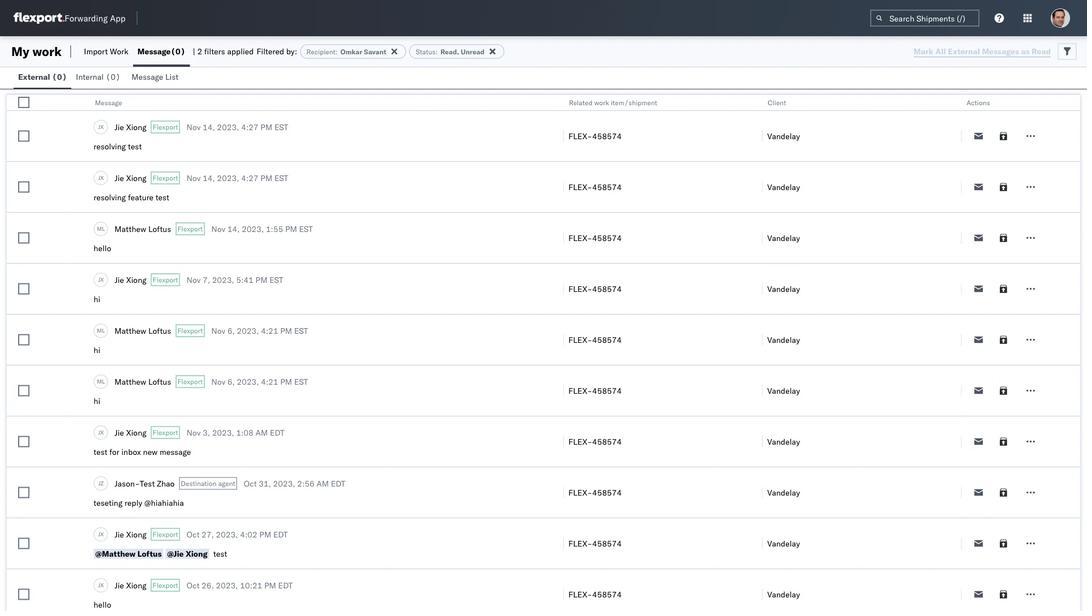 Task type: vqa. For each thing, say whether or not it's contained in the screenshot.


Task type: describe. For each thing, give the bounding box(es) containing it.
@jie xiong
[[167, 549, 207, 559]]

2 x from the top
[[100, 174, 104, 181]]

import work
[[84, 46, 128, 56]]

work
[[110, 46, 128, 56]]

4 jie from the top
[[115, 428, 124, 438]]

@matthew loftus
[[95, 549, 162, 559]]

1:55
[[266, 224, 283, 234]]

am for 2:56
[[317, 479, 329, 489]]

unread
[[461, 47, 484, 56]]

4 jie xiong from the top
[[115, 428, 146, 438]]

5 x from the top
[[100, 531, 104, 538]]

4 flex- from the top
[[568, 284, 592, 294]]

2 m from the top
[[97, 327, 102, 334]]

6 jie from the top
[[115, 581, 124, 590]]

for
[[109, 447, 119, 457]]

forwarding app
[[65, 13, 125, 23]]

2 458574 from the top
[[592, 182, 622, 192]]

forwarding
[[65, 13, 108, 23]]

destination
[[181, 480, 216, 488]]

1:08
[[236, 428, 253, 438]]

oct for oct 27, 2023, 4:02 pm edt
[[187, 530, 200, 540]]

1 flex- from the top
[[568, 131, 592, 141]]

list
[[165, 72, 178, 82]]

filtered
[[257, 46, 284, 56]]

10:21
[[240, 581, 262, 590]]

4 vandelay from the top
[[767, 284, 800, 294]]

oct for oct 26, 2023, 10:21 pm edt
[[187, 581, 200, 590]]

work for my
[[32, 44, 62, 59]]

9 458574 from the top
[[592, 539, 622, 549]]

9 flex- 458574 from the top
[[568, 539, 622, 549]]

nov 3, 2023, 1:08 am edt
[[187, 428, 285, 438]]

z
[[100, 480, 104, 487]]

4:27 for test
[[241, 173, 258, 183]]

5 j x from the top
[[98, 531, 104, 538]]

internal
[[76, 72, 104, 82]]

1 matthew from the top
[[115, 224, 146, 234]]

8 vandelay from the top
[[767, 488, 800, 498]]

jason-
[[115, 479, 140, 489]]

Search Shipments (/) text field
[[870, 10, 979, 27]]

4 x from the top
[[100, 429, 104, 436]]

flexport up 7,
[[177, 225, 203, 233]]

internal (0)
[[76, 72, 120, 82]]

client
[[768, 98, 786, 107]]

6 jie xiong from the top
[[115, 581, 146, 590]]

2 m l from the top
[[97, 327, 105, 334]]

edt for oct 31, 2023, 2:56 am edt
[[331, 479, 345, 489]]

8 458574 from the top
[[592, 488, 622, 498]]

omkar
[[340, 47, 362, 56]]

1 hi from the top
[[94, 294, 100, 304]]

10 flex- from the top
[[568, 590, 592, 600]]

1 6, from the top
[[227, 326, 235, 336]]

3 j from the top
[[98, 276, 100, 283]]

resize handle column header for related work item/shipment
[[749, 95, 762, 611]]

teseting
[[94, 498, 123, 508]]

7,
[[203, 275, 210, 285]]

import
[[84, 46, 108, 56]]

internal (0) button
[[71, 67, 127, 89]]

nov 7, 2023, 5:41 pm est
[[187, 275, 283, 285]]

4 j from the top
[[98, 429, 100, 436]]

@hiahiahia
[[144, 498, 184, 508]]

31,
[[259, 479, 271, 489]]

external (0) button
[[14, 67, 71, 89]]

2 jie from the top
[[115, 173, 124, 183]]

5 458574 from the top
[[592, 335, 622, 345]]

import work button
[[79, 36, 133, 67]]

|
[[193, 46, 195, 56]]

1 j x from the top
[[98, 123, 104, 130]]

3 j x from the top
[[98, 276, 104, 283]]

9 flex- from the top
[[568, 539, 592, 549]]

1 l from the top
[[102, 225, 105, 232]]

resolving for resolving test
[[94, 142, 126, 151]]

5 jie from the top
[[115, 530, 124, 540]]

2 vertical spatial 14,
[[227, 224, 240, 234]]

app
[[110, 13, 125, 23]]

2 vertical spatial message
[[95, 98, 122, 107]]

test
[[140, 479, 155, 489]]

2 j from the top
[[98, 174, 100, 181]]

27,
[[202, 530, 214, 540]]

recipient
[[306, 47, 335, 56]]

2 nov 6, 2023, 4:21 pm est from the top
[[211, 377, 308, 387]]

related work item/shipment
[[569, 98, 657, 107]]

related
[[569, 98, 593, 107]]

test for inbox new message
[[94, 447, 191, 457]]

6 458574 from the top
[[592, 386, 622, 396]]

external
[[18, 72, 50, 82]]

2 matthew from the top
[[115, 326, 146, 336]]

5 vandelay from the top
[[767, 335, 800, 345]]

new
[[143, 447, 158, 457]]

test right feature on the left of the page
[[156, 192, 169, 202]]

2 flex- from the top
[[568, 182, 592, 192]]

8 flex- from the top
[[568, 488, 592, 498]]

nov 14, 2023, 1:55 pm est
[[211, 224, 313, 234]]

1 vandelay from the top
[[767, 131, 800, 141]]

message
[[160, 447, 191, 457]]

hello for jie xiong
[[94, 600, 111, 610]]

feature
[[128, 192, 153, 202]]

am for 1:08
[[256, 428, 268, 438]]

3,
[[203, 428, 210, 438]]

(0) for message (0)
[[171, 46, 185, 56]]

10 vandelay from the top
[[767, 590, 800, 600]]

1 x from the top
[[100, 123, 104, 130]]

@jie
[[167, 549, 184, 559]]

flexport up @jie
[[153, 530, 178, 539]]

message list
[[132, 72, 178, 82]]

7 flex- from the top
[[568, 437, 592, 447]]

zhao
[[157, 479, 175, 489]]

status
[[416, 47, 436, 56]]

external (0)
[[18, 72, 67, 82]]

message (0)
[[137, 46, 185, 56]]

10 flex- 458574 from the top
[[568, 590, 622, 600]]

9 vandelay from the top
[[767, 539, 800, 549]]

flexport down message list "button"
[[153, 123, 178, 131]]

4 458574 from the top
[[592, 284, 622, 294]]

2 6, from the top
[[227, 377, 235, 387]]

flexport up feature on the left of the page
[[153, 174, 178, 182]]

1 j from the top
[[98, 123, 100, 130]]

flexport left 7,
[[153, 276, 178, 284]]

3 hi from the top
[[94, 396, 100, 406]]

test up resolving feature test
[[128, 142, 142, 151]]



Task type: locate. For each thing, give the bounding box(es) containing it.
status : read, unread
[[416, 47, 484, 56]]

message list button
[[127, 67, 185, 89]]

None checkbox
[[18, 232, 29, 244]]

458574
[[592, 131, 622, 141], [592, 182, 622, 192], [592, 233, 622, 243], [592, 284, 622, 294], [592, 335, 622, 345], [592, 386, 622, 396], [592, 437, 622, 447], [592, 488, 622, 498], [592, 539, 622, 549], [592, 590, 622, 600]]

6 j from the top
[[98, 531, 100, 538]]

test down 27,
[[213, 549, 227, 559]]

1 horizontal spatial :
[[436, 47, 438, 56]]

hello for matthew loftus
[[94, 243, 111, 253]]

edt right the "10:21"
[[278, 581, 293, 590]]

agent
[[218, 480, 235, 488]]

7 vandelay from the top
[[767, 437, 800, 447]]

@matthew
[[95, 549, 136, 559]]

test left "for"
[[94, 447, 107, 457]]

6 flex- 458574 from the top
[[568, 386, 622, 396]]

: left read,
[[436, 47, 438, 56]]

0 vertical spatial nov 14, 2023, 4:27 pm est
[[187, 122, 288, 132]]

2 4:21 from the top
[[261, 377, 278, 387]]

6, up nov 3, 2023, 1:08 am edt on the bottom of the page
[[227, 377, 235, 387]]

resize handle column header for actions
[[1067, 95, 1080, 611]]

(0) left |
[[171, 46, 185, 56]]

resize handle column header for client
[[947, 95, 961, 611]]

0 vertical spatial oct
[[244, 479, 257, 489]]

matthew loftus
[[115, 224, 171, 234], [115, 326, 171, 336], [115, 377, 171, 387]]

0 vertical spatial nov 6, 2023, 4:21 pm est
[[211, 326, 308, 336]]

1 vertical spatial 4:27
[[241, 173, 258, 183]]

message
[[137, 46, 171, 56], [132, 72, 163, 82], [95, 98, 122, 107]]

| 2 filters applied filtered by:
[[193, 46, 297, 56]]

6 x from the top
[[100, 582, 104, 589]]

4 resize handle column header from the left
[[947, 95, 961, 611]]

am right 2:56 at the bottom left of the page
[[317, 479, 329, 489]]

5 jie xiong from the top
[[115, 530, 146, 540]]

work right related on the top right
[[594, 98, 609, 107]]

3 m l from the top
[[97, 378, 105, 385]]

0 vertical spatial 14,
[[203, 122, 215, 132]]

1 vertical spatial nov 14, 2023, 4:27 pm est
[[187, 173, 288, 183]]

14, for test
[[203, 173, 215, 183]]

2 jie xiong from the top
[[115, 173, 146, 183]]

2 l from the top
[[102, 327, 105, 334]]

oct
[[244, 479, 257, 489], [187, 530, 200, 540], [187, 581, 200, 590]]

26,
[[202, 581, 214, 590]]

nov 6, 2023, 4:21 pm est
[[211, 326, 308, 336], [211, 377, 308, 387]]

resolving up resolving feature test
[[94, 142, 126, 151]]

3 matthew from the top
[[115, 377, 146, 387]]

2
[[197, 46, 202, 56]]

oct left 31,
[[244, 479, 257, 489]]

1 vertical spatial nov 6, 2023, 4:21 pm est
[[211, 377, 308, 387]]

nov 14, 2023, 4:27 pm est for test
[[187, 173, 288, 183]]

message up "message list"
[[137, 46, 171, 56]]

2 flex- 458574 from the top
[[568, 182, 622, 192]]

edt
[[270, 428, 285, 438], [331, 479, 345, 489], [273, 530, 288, 540], [278, 581, 293, 590]]

: for status
[[436, 47, 438, 56]]

0 vertical spatial hello
[[94, 243, 111, 253]]

1 458574 from the top
[[592, 131, 622, 141]]

0 vertical spatial m
[[97, 225, 102, 232]]

0 vertical spatial am
[[256, 428, 268, 438]]

6 vandelay from the top
[[767, 386, 800, 396]]

1 vertical spatial message
[[132, 72, 163, 82]]

1 matthew loftus from the top
[[115, 224, 171, 234]]

3 jie from the top
[[115, 275, 124, 285]]

1 4:21 from the top
[[261, 326, 278, 336]]

oct left 27,
[[187, 530, 200, 540]]

1 vertical spatial hello
[[94, 600, 111, 610]]

read,
[[440, 47, 459, 56]]

1 vertical spatial matthew loftus
[[115, 326, 171, 336]]

3 x from the top
[[100, 276, 104, 283]]

oct left 26,
[[187, 581, 200, 590]]

2 matthew loftus from the top
[[115, 326, 171, 336]]

2 resolving from the top
[[94, 192, 126, 202]]

forwarding app link
[[14, 12, 125, 24]]

oct 27, 2023, 4:02 pm edt
[[187, 530, 288, 540]]

None checkbox
[[18, 97, 29, 108], [18, 130, 29, 142], [18, 181, 29, 193], [18, 283, 29, 295], [18, 334, 29, 346], [18, 385, 29, 397], [18, 436, 29, 448], [18, 487, 29, 498], [18, 538, 29, 549], [18, 589, 29, 600], [18, 97, 29, 108], [18, 130, 29, 142], [18, 181, 29, 193], [18, 283, 29, 295], [18, 334, 29, 346], [18, 385, 29, 397], [18, 436, 29, 448], [18, 487, 29, 498], [18, 538, 29, 549], [18, 589, 29, 600]]

filters
[[204, 46, 225, 56]]

(0) right internal
[[106, 72, 120, 82]]

1 hello from the top
[[94, 243, 111, 253]]

0 vertical spatial work
[[32, 44, 62, 59]]

j z
[[98, 480, 104, 487]]

nov 14, 2023, 4:27 pm est for resolving test
[[187, 122, 288, 132]]

3 l from the top
[[102, 378, 105, 385]]

1 horizontal spatial am
[[317, 479, 329, 489]]

0 vertical spatial message
[[137, 46, 171, 56]]

1 horizontal spatial (0)
[[106, 72, 120, 82]]

1 vertical spatial l
[[102, 327, 105, 334]]

2 vandelay from the top
[[767, 182, 800, 192]]

m
[[97, 225, 102, 232], [97, 327, 102, 334], [97, 378, 102, 385]]

2:56
[[297, 479, 314, 489]]

2 vertical spatial m
[[97, 378, 102, 385]]

flexport. image
[[14, 12, 65, 24]]

1 vertical spatial matthew
[[115, 326, 146, 336]]

test
[[128, 142, 142, 151], [156, 192, 169, 202], [94, 447, 107, 457], [213, 549, 227, 559]]

0 vertical spatial resolving
[[94, 142, 126, 151]]

3 matthew loftus from the top
[[115, 377, 171, 387]]

nov 6, 2023, 4:21 pm est down 5:41
[[211, 326, 308, 336]]

5 flex- 458574 from the top
[[568, 335, 622, 345]]

1 vertical spatial oct
[[187, 530, 200, 540]]

2 4:27 from the top
[[241, 173, 258, 183]]

j x
[[98, 123, 104, 130], [98, 174, 104, 181], [98, 276, 104, 283], [98, 429, 104, 436], [98, 531, 104, 538], [98, 582, 104, 589]]

3 resize handle column header from the left
[[749, 95, 762, 611]]

4:02
[[240, 530, 257, 540]]

message inside message list "button"
[[132, 72, 163, 82]]

2 hello from the top
[[94, 600, 111, 610]]

m l
[[97, 225, 105, 232], [97, 327, 105, 334], [97, 378, 105, 385]]

0 vertical spatial matthew loftus
[[115, 224, 171, 234]]

(0) right external
[[52, 72, 67, 82]]

vandelay
[[767, 131, 800, 141], [767, 182, 800, 192], [767, 233, 800, 243], [767, 284, 800, 294], [767, 335, 800, 345], [767, 386, 800, 396], [767, 437, 800, 447], [767, 488, 800, 498], [767, 539, 800, 549], [767, 590, 800, 600]]

1 m from the top
[[97, 225, 102, 232]]

1 vertical spatial 4:21
[[261, 377, 278, 387]]

resize handle column header
[[53, 95, 66, 611], [550, 95, 563, 611], [749, 95, 762, 611], [947, 95, 961, 611], [1067, 95, 1080, 611]]

nov 14, 2023, 4:27 pm est
[[187, 122, 288, 132], [187, 173, 288, 183]]

1 vertical spatial 14,
[[203, 173, 215, 183]]

matthew
[[115, 224, 146, 234], [115, 326, 146, 336], [115, 377, 146, 387]]

flexport up '3,'
[[177, 378, 203, 386]]

6,
[[227, 326, 235, 336], [227, 377, 235, 387]]

0 vertical spatial 4:21
[[261, 326, 278, 336]]

3 m from the top
[[97, 378, 102, 385]]

0 horizontal spatial work
[[32, 44, 62, 59]]

0 vertical spatial l
[[102, 225, 105, 232]]

am
[[256, 428, 268, 438], [317, 479, 329, 489]]

resolving
[[94, 142, 126, 151], [94, 192, 126, 202]]

edt for oct 27, 2023, 4:02 pm edt
[[273, 530, 288, 540]]

5:41
[[236, 275, 253, 285]]

destination agent
[[181, 480, 235, 488]]

reply
[[125, 498, 142, 508]]

3 jie xiong from the top
[[115, 275, 146, 285]]

resize handle column header for message
[[550, 95, 563, 611]]

1 flex- 458574 from the top
[[568, 131, 622, 141]]

work for related
[[594, 98, 609, 107]]

my
[[11, 44, 29, 59]]

1 vertical spatial m
[[97, 327, 102, 334]]

7 458574 from the top
[[592, 437, 622, 447]]

4:21
[[261, 326, 278, 336], [261, 377, 278, 387]]

(0) for external (0)
[[52, 72, 67, 82]]

1 nov 14, 2023, 4:27 pm est from the top
[[187, 122, 288, 132]]

: left "omkar"
[[335, 47, 338, 56]]

message for list
[[132, 72, 163, 82]]

5 flex- from the top
[[568, 335, 592, 345]]

resolving test
[[94, 142, 142, 151]]

hi
[[94, 294, 100, 304], [94, 345, 100, 355], [94, 396, 100, 406]]

5 j from the top
[[98, 480, 100, 487]]

2 j x from the top
[[98, 174, 104, 181]]

0 horizontal spatial :
[[335, 47, 338, 56]]

(0) for internal (0)
[[106, 72, 120, 82]]

(0)
[[171, 46, 185, 56], [52, 72, 67, 82], [106, 72, 120, 82]]

0 horizontal spatial am
[[256, 428, 268, 438]]

oct 31, 2023, 2:56 am edt
[[244, 479, 345, 489]]

resolving left feature on the left of the page
[[94, 192, 126, 202]]

1 : from the left
[[335, 47, 338, 56]]

4 j x from the top
[[98, 429, 104, 436]]

3 vandelay from the top
[[767, 233, 800, 243]]

nov 6, 2023, 4:21 pm est up "1:08"
[[211, 377, 308, 387]]

2 vertical spatial oct
[[187, 581, 200, 590]]

jie xiong
[[115, 122, 146, 132], [115, 173, 146, 183], [115, 275, 146, 285], [115, 428, 146, 438], [115, 530, 146, 540], [115, 581, 146, 590]]

inbox
[[121, 447, 141, 457]]

flex- 458574
[[568, 131, 622, 141], [568, 182, 622, 192], [568, 233, 622, 243], [568, 284, 622, 294], [568, 335, 622, 345], [568, 386, 622, 396], [568, 437, 622, 447], [568, 488, 622, 498], [568, 539, 622, 549], [568, 590, 622, 600]]

2 : from the left
[[436, 47, 438, 56]]

my work
[[11, 44, 62, 59]]

0 vertical spatial hi
[[94, 294, 100, 304]]

0 vertical spatial m l
[[97, 225, 105, 232]]

oct 26, 2023, 10:21 pm edt
[[187, 581, 293, 590]]

message for (0)
[[137, 46, 171, 56]]

6 flex- from the top
[[568, 386, 592, 396]]

2 resize handle column header from the left
[[550, 95, 563, 611]]

by:
[[286, 46, 297, 56]]

1 vertical spatial work
[[594, 98, 609, 107]]

1 vertical spatial hi
[[94, 345, 100, 355]]

flexport up message
[[153, 429, 178, 437]]

pm
[[260, 122, 272, 132], [260, 173, 272, 183], [285, 224, 297, 234], [256, 275, 267, 285], [280, 326, 292, 336], [280, 377, 292, 387], [259, 530, 271, 540], [264, 581, 276, 590]]

6 j x from the top
[[98, 582, 104, 589]]

10 458574 from the top
[[592, 590, 622, 600]]

3 flex- from the top
[[568, 233, 592, 243]]

4:27 for resolving test
[[241, 122, 258, 132]]

0 horizontal spatial (0)
[[52, 72, 67, 82]]

0 vertical spatial matthew
[[115, 224, 146, 234]]

1 vertical spatial 6,
[[227, 377, 235, 387]]

: for recipient
[[335, 47, 338, 56]]

flex-
[[568, 131, 592, 141], [568, 182, 592, 192], [568, 233, 592, 243], [568, 284, 592, 294], [568, 335, 592, 345], [568, 386, 592, 396], [568, 437, 592, 447], [568, 488, 592, 498], [568, 539, 592, 549], [568, 590, 592, 600]]

2 vertical spatial matthew
[[115, 377, 146, 387]]

oct for oct 31, 2023, 2:56 am edt
[[244, 479, 257, 489]]

1 resize handle column header from the left
[[53, 95, 66, 611]]

7 j from the top
[[98, 582, 100, 589]]

resolving feature test
[[94, 192, 169, 202]]

1 m l from the top
[[97, 225, 105, 232]]

message left list
[[132, 72, 163, 82]]

2 vertical spatial m l
[[97, 378, 105, 385]]

x
[[100, 123, 104, 130], [100, 174, 104, 181], [100, 276, 104, 283], [100, 429, 104, 436], [100, 531, 104, 538], [100, 582, 104, 589]]

work up "external (0)"
[[32, 44, 62, 59]]

edt right "1:08"
[[270, 428, 285, 438]]

recipient : omkar savant
[[306, 47, 386, 56]]

jie
[[115, 122, 124, 132], [115, 173, 124, 183], [115, 275, 124, 285], [115, 428, 124, 438], [115, 530, 124, 540], [115, 581, 124, 590]]

0 vertical spatial 6,
[[227, 326, 235, 336]]

1 vertical spatial am
[[317, 479, 329, 489]]

2 nov 14, 2023, 4:27 pm est from the top
[[187, 173, 288, 183]]

2 vertical spatial matthew loftus
[[115, 377, 171, 387]]

14, for resolving test
[[203, 122, 215, 132]]

3 flex- 458574 from the top
[[568, 233, 622, 243]]

4 flex- 458574 from the top
[[568, 284, 622, 294]]

1 jie from the top
[[115, 122, 124, 132]]

actions
[[967, 98, 990, 107]]

edt for nov 3, 2023, 1:08 am edt
[[270, 428, 285, 438]]

flexport down @jie
[[153, 581, 178, 590]]

am right "1:08"
[[256, 428, 268, 438]]

savant
[[364, 47, 386, 56]]

flexport down 7,
[[177, 327, 203, 335]]

2 horizontal spatial (0)
[[171, 46, 185, 56]]

message down internal (0) button at the top of the page
[[95, 98, 122, 107]]

j
[[98, 123, 100, 130], [98, 174, 100, 181], [98, 276, 100, 283], [98, 429, 100, 436], [98, 480, 100, 487], [98, 531, 100, 538], [98, 582, 100, 589]]

applied
[[227, 46, 254, 56]]

2 hi from the top
[[94, 345, 100, 355]]

6, down nov 7, 2023, 5:41 pm est
[[227, 326, 235, 336]]

xiong
[[126, 122, 146, 132], [126, 173, 146, 183], [126, 275, 146, 285], [126, 428, 146, 438], [126, 530, 146, 540], [186, 549, 207, 559], [126, 581, 146, 590]]

:
[[335, 47, 338, 56], [436, 47, 438, 56]]

14,
[[203, 122, 215, 132], [203, 173, 215, 183], [227, 224, 240, 234]]

est
[[274, 122, 288, 132], [274, 173, 288, 183], [299, 224, 313, 234], [269, 275, 283, 285], [294, 326, 308, 336], [294, 377, 308, 387]]

1 jie xiong from the top
[[115, 122, 146, 132]]

3 458574 from the top
[[592, 233, 622, 243]]

1 resolving from the top
[[94, 142, 126, 151]]

7 flex- 458574 from the top
[[568, 437, 622, 447]]

0 vertical spatial 4:27
[[241, 122, 258, 132]]

1 vertical spatial resolving
[[94, 192, 126, 202]]

item/shipment
[[611, 98, 657, 107]]

2 vertical spatial hi
[[94, 396, 100, 406]]

1 nov 6, 2023, 4:21 pm est from the top
[[211, 326, 308, 336]]

1 4:27 from the top
[[241, 122, 258, 132]]

edt for oct 26, 2023, 10:21 pm edt
[[278, 581, 293, 590]]

edt right 2:56 at the bottom left of the page
[[331, 479, 345, 489]]

resolving for resolving feature test
[[94, 192, 126, 202]]

1 horizontal spatial work
[[594, 98, 609, 107]]

jason-test zhao
[[115, 479, 175, 489]]

2 vertical spatial l
[[102, 378, 105, 385]]

teseting reply @hiahiahia
[[94, 498, 184, 508]]

edt right 4:02
[[273, 530, 288, 540]]

8 flex- 458574 from the top
[[568, 488, 622, 498]]

1 vertical spatial m l
[[97, 327, 105, 334]]



